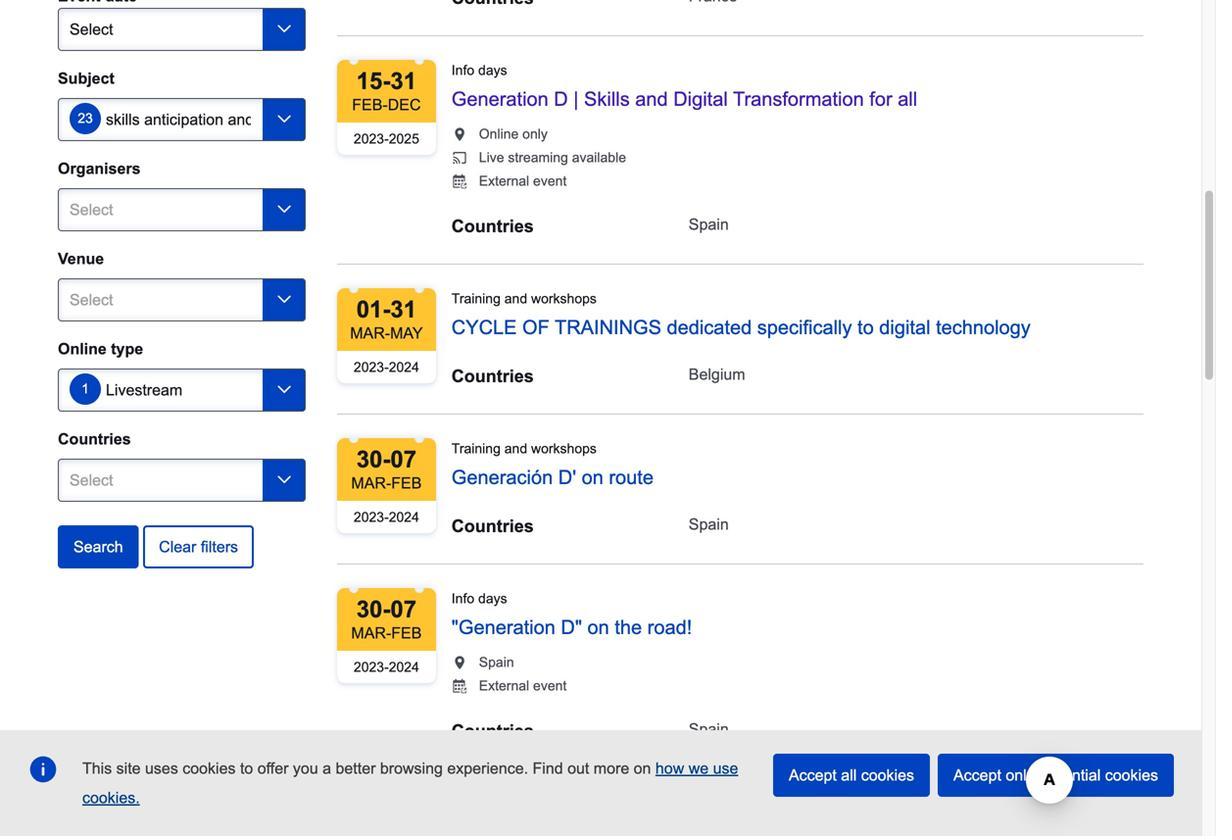 Task type: vqa. For each thing, say whether or not it's contained in the screenshot.
workshops for 31
yes



Task type: describe. For each thing, give the bounding box(es) containing it.
mar- for generación
[[351, 474, 391, 492]]

"generation d" on the road!
[[452, 617, 692, 638]]

external for first xs image from the bottom
[[479, 678, 530, 694]]

31 for 01-
[[391, 296, 417, 322]]

30-07 mar-feb for generación
[[351, 446, 422, 492]]

2024 for cycle
[[389, 360, 420, 375]]

you
[[293, 760, 318, 777]]

01-31 mar-may
[[350, 296, 423, 342]]

training and workshops for 01-31
[[452, 291, 597, 306]]

info days for 31
[[452, 63, 507, 78]]

uses
[[145, 760, 178, 777]]

countries down 1
[[58, 430, 131, 448]]

info for 07
[[452, 591, 475, 606]]

2023- for "generation d" on the road!
[[354, 660, 389, 675]]

experience.
[[447, 760, 529, 777]]

may
[[390, 324, 423, 342]]

cycle
[[452, 317, 517, 338]]

and for 07
[[505, 441, 528, 456]]

1 xs image from the top
[[452, 126, 467, 142]]

accept only essential cookies
[[954, 767, 1159, 784]]

this
[[82, 760, 112, 777]]

for
[[870, 88, 893, 110]]

2 xs image from the top
[[452, 173, 467, 189]]

out
[[568, 760, 590, 777]]

browsing
[[380, 760, 443, 777]]

30- for "generation d" on the road!
[[357, 596, 391, 622]]

on for the
[[588, 617, 610, 638]]

all inside accept all cookies link
[[842, 767, 857, 784]]

countries up experience. in the bottom left of the page
[[452, 721, 534, 741]]

select text field for countries
[[58, 459, 306, 502]]

countries down cycle
[[452, 366, 534, 386]]

workshops for 07
[[531, 441, 597, 456]]

1
[[81, 382, 89, 397]]

and for 31
[[505, 291, 528, 306]]

online for online only
[[479, 126, 519, 142]]

mar- for "generation
[[351, 624, 391, 642]]

live streaming available
[[479, 150, 627, 165]]

2023-2024 for "generation d" on the road!
[[354, 660, 420, 675]]

feb-
[[352, 96, 388, 114]]

only for accept
[[1006, 767, 1035, 784]]

find
[[533, 760, 563, 777]]

select text field for subject
[[58, 98, 306, 141]]

external event for first xs image from the bottom
[[479, 678, 567, 694]]

select text field for online type
[[58, 369, 306, 412]]

event for 2nd xs image from the bottom of the page
[[533, 173, 567, 189]]

external event for 2nd xs image from the bottom of the page
[[479, 173, 567, 189]]

generación d' on route link
[[452, 467, 654, 488]]

type
[[111, 340, 143, 358]]

mar- for cycle
[[350, 324, 390, 342]]

07 for generación d' on route
[[391, 446, 417, 472]]

online type
[[58, 340, 143, 358]]

15-
[[357, 68, 391, 94]]

d
[[554, 88, 568, 110]]

|
[[574, 88, 579, 110]]

07 for "generation d" on the road!
[[391, 596, 417, 622]]

transformation
[[733, 88, 864, 110]]

30-07 mar-feb for "generation
[[351, 596, 422, 642]]

external for 2nd xs image from the bottom of the page
[[479, 173, 530, 189]]

select text field for venue
[[58, 278, 306, 321]]

search button
[[58, 525, 139, 569]]

2023- for generación d' on route
[[354, 510, 389, 525]]

01-
[[357, 296, 391, 322]]

clear
[[159, 538, 196, 556]]

1 vertical spatial to
[[240, 760, 253, 777]]

workshops for 31
[[531, 291, 597, 306]]

select text field for organisers
[[58, 188, 306, 231]]

23
[[78, 111, 93, 126]]

2 vertical spatial on
[[634, 760, 651, 777]]

belgium
[[689, 366, 746, 383]]

info days for 07
[[452, 591, 507, 606]]

2023-2024 for cycle of trainings dedicated specifically to digital technology
[[354, 360, 420, 375]]

2023-2025
[[354, 131, 420, 146]]

digital
[[674, 88, 728, 110]]

2025
[[389, 131, 420, 146]]

accept all cookies link
[[774, 754, 930, 797]]

feb for generación d' on route
[[391, 474, 422, 492]]

generación
[[452, 467, 553, 488]]

dec
[[388, 96, 421, 114]]

training for 31
[[452, 291, 501, 306]]

0 vertical spatial and
[[636, 88, 668, 110]]

filters
[[201, 538, 238, 556]]



Task type: locate. For each thing, give the bounding box(es) containing it.
cookies.
[[82, 789, 140, 807]]

use
[[713, 760, 739, 777]]

external event down streaming
[[479, 173, 567, 189]]

and up generación
[[505, 441, 528, 456]]

select text field up organisers
[[58, 98, 306, 141]]

workshops
[[531, 291, 597, 306], [531, 441, 597, 456]]

2 info from the top
[[452, 591, 475, 606]]

d'
[[559, 467, 577, 488]]

2 training and workshops from the top
[[452, 441, 597, 456]]

2 info days from the top
[[452, 591, 507, 606]]

generación d' on route
[[452, 467, 654, 488]]

1 2023- from the top
[[354, 131, 389, 146]]

to left offer
[[240, 760, 253, 777]]

0 vertical spatial select text field
[[58, 98, 306, 141]]

0 vertical spatial 2024
[[389, 360, 420, 375]]

and
[[636, 88, 668, 110], [505, 291, 528, 306], [505, 441, 528, 456]]

1 vertical spatial workshops
[[531, 441, 597, 456]]

trainings
[[555, 317, 662, 338]]

training and workshops up generación
[[452, 441, 597, 456]]

0 vertical spatial 30-
[[357, 446, 391, 472]]

days up generation at the left top
[[478, 63, 507, 78]]

1 vertical spatial training and workshops
[[452, 441, 597, 456]]

available
[[572, 150, 627, 165]]

info days up generation at the left top
[[452, 63, 507, 78]]

how
[[656, 760, 685, 777]]

venue
[[58, 250, 104, 268]]

2 vertical spatial select text field
[[58, 459, 306, 502]]

2 2023- from the top
[[354, 360, 389, 375]]

1 info from the top
[[452, 63, 475, 78]]

external
[[479, 173, 530, 189], [479, 678, 530, 694]]

select text field down the type
[[58, 369, 306, 412]]

4 2023- from the top
[[354, 660, 389, 675]]

3 select text field from the top
[[58, 459, 306, 502]]

1 training from the top
[[452, 291, 501, 306]]

0 vertical spatial training and workshops
[[452, 291, 597, 306]]

accept inside accept only essential cookies link
[[954, 767, 1002, 784]]

1 vertical spatial only
[[1006, 767, 1035, 784]]

mar-
[[350, 324, 390, 342], [351, 474, 391, 492], [351, 624, 391, 642]]

2 training from the top
[[452, 441, 501, 456]]

accept inside accept all cookies link
[[789, 767, 837, 784]]

3 2024 from the top
[[389, 660, 420, 675]]

0 vertical spatial external event
[[479, 173, 567, 189]]

1 vertical spatial online
[[58, 340, 107, 358]]

2023-
[[354, 131, 389, 146], [354, 360, 389, 375], [354, 510, 389, 525], [354, 660, 389, 675]]

2 external from the top
[[479, 678, 530, 694]]

31 up may
[[391, 296, 417, 322]]

online up 1
[[58, 340, 107, 358]]

countries down generación
[[452, 516, 534, 536]]

2 feb from the top
[[391, 624, 422, 642]]

cookies for this
[[183, 760, 236, 777]]

accept for accept all cookies
[[789, 767, 837, 784]]

how we use cookies.
[[82, 760, 739, 807]]

only up streaming
[[523, 126, 548, 142]]

0 horizontal spatial accept
[[789, 767, 837, 784]]

2023- for cycle of trainings dedicated specifically to digital technology
[[354, 360, 389, 375]]

1 external event from the top
[[479, 173, 567, 189]]

31 inside 01-31 mar-may
[[391, 296, 417, 322]]

on
[[582, 467, 604, 488], [588, 617, 610, 638], [634, 760, 651, 777]]

xs image left live
[[452, 150, 467, 166]]

days up the "generation on the left bottom of page
[[478, 591, 507, 606]]

cookies
[[183, 760, 236, 777], [862, 767, 915, 784], [1106, 767, 1159, 784]]

0 vertical spatial xs image
[[452, 150, 467, 166]]

1 info days from the top
[[452, 63, 507, 78]]

0 vertical spatial 2023-2024
[[354, 360, 420, 375]]

xs image
[[452, 150, 467, 166], [452, 655, 467, 671]]

1 vertical spatial 07
[[391, 596, 417, 622]]

1 vertical spatial mar-
[[351, 474, 391, 492]]

0 vertical spatial online
[[479, 126, 519, 142]]

1 days from the top
[[478, 63, 507, 78]]

accept all cookies
[[789, 767, 915, 784]]

training and workshops for 30-07
[[452, 441, 597, 456]]

"generation
[[452, 617, 556, 638]]

info up the "generation on the left bottom of page
[[452, 591, 475, 606]]

event down d"
[[533, 678, 567, 694]]

accept left the essential
[[954, 767, 1002, 784]]

training and workshops up of
[[452, 291, 597, 306]]

cycle of trainings dedicated specifically to digital technology link
[[452, 317, 1031, 338]]

days for 31
[[478, 63, 507, 78]]

training for 07
[[452, 441, 501, 456]]

0 vertical spatial 30-07 mar-feb
[[351, 446, 422, 492]]

1 vertical spatial external
[[479, 678, 530, 694]]

select text field down organisers
[[58, 188, 306, 231]]

1 vertical spatial on
[[588, 617, 610, 638]]

2 xs image from the top
[[452, 655, 467, 671]]

31 up "dec"
[[391, 68, 417, 94]]

generation d | skills and digital transformation for all
[[452, 88, 918, 110]]

0 vertical spatial workshops
[[531, 291, 597, 306]]

0 vertical spatial 31
[[391, 68, 417, 94]]

1 30- from the top
[[357, 446, 391, 472]]

1 vertical spatial xs image
[[452, 173, 467, 189]]

1 vertical spatial 30-07 mar-feb
[[351, 596, 422, 642]]

30-
[[357, 446, 391, 472], [357, 596, 391, 622]]

training
[[452, 291, 501, 306], [452, 441, 501, 456]]

countries down live
[[452, 216, 534, 236]]

2 vertical spatial 2023-2024
[[354, 660, 420, 675]]

info
[[452, 63, 475, 78], [452, 591, 475, 606]]

1 2023-2024 from the top
[[354, 360, 420, 375]]

2023-2024
[[354, 360, 420, 375], [354, 510, 420, 525], [354, 660, 420, 675]]

0 vertical spatial all
[[898, 88, 918, 110]]

technology
[[936, 317, 1031, 338]]

1 vertical spatial and
[[505, 291, 528, 306]]

1 30-07 mar-feb from the top
[[351, 446, 422, 492]]

1 accept from the left
[[789, 767, 837, 784]]

1 vertical spatial info days
[[452, 591, 507, 606]]

1 vertical spatial training
[[452, 441, 501, 456]]

Select text field
[[58, 98, 306, 141], [58, 369, 306, 412]]

feb
[[391, 474, 422, 492], [391, 624, 422, 642]]

training up cycle
[[452, 291, 501, 306]]

2023-2024 for generación d' on route
[[354, 510, 420, 525]]

workshops up d'
[[531, 441, 597, 456]]

1 vertical spatial all
[[842, 767, 857, 784]]

1 31 from the top
[[391, 68, 417, 94]]

route
[[609, 467, 654, 488]]

and up of
[[505, 291, 528, 306]]

event for first xs image from the bottom
[[533, 678, 567, 694]]

clear filters
[[159, 538, 238, 556]]

0 vertical spatial 07
[[391, 446, 417, 472]]

0 horizontal spatial only
[[523, 126, 548, 142]]

spain
[[689, 216, 729, 233], [689, 516, 729, 533], [479, 655, 514, 670], [689, 721, 729, 738]]

1 vertical spatial info
[[452, 591, 475, 606]]

generation
[[452, 88, 549, 110]]

feb for "generation d" on the road!
[[391, 624, 422, 642]]

workshops up of
[[531, 291, 597, 306]]

feb left the "generation on the left bottom of page
[[391, 624, 422, 642]]

1 horizontal spatial cookies
[[862, 767, 915, 784]]

2 30-07 mar-feb from the top
[[351, 596, 422, 642]]

0 vertical spatial to
[[858, 317, 874, 338]]

online
[[479, 126, 519, 142], [58, 340, 107, 358]]

training and workshops
[[452, 291, 597, 306], [452, 441, 597, 456]]

0 vertical spatial external
[[479, 173, 530, 189]]

of
[[523, 317, 550, 338]]

on for route
[[582, 467, 604, 488]]

cookies for accept
[[1106, 767, 1159, 784]]

on right d'
[[582, 467, 604, 488]]

only
[[523, 126, 548, 142], [1006, 767, 1035, 784]]

skills
[[584, 88, 630, 110]]

digital
[[880, 317, 931, 338]]

1 horizontal spatial all
[[898, 88, 918, 110]]

2 vertical spatial 2024
[[389, 660, 420, 675]]

external event
[[479, 173, 567, 189], [479, 678, 567, 694]]

0 vertical spatial info
[[452, 63, 475, 78]]

external event down the "generation on the left bottom of page
[[479, 678, 567, 694]]

xs image for spain
[[452, 655, 467, 671]]

0 horizontal spatial all
[[842, 767, 857, 784]]

streaming
[[508, 150, 569, 165]]

2 event from the top
[[533, 678, 567, 694]]

info for 31
[[452, 63, 475, 78]]

1 vertical spatial xs image
[[452, 655, 467, 671]]

1 feb from the top
[[391, 474, 422, 492]]

1 horizontal spatial accept
[[954, 767, 1002, 784]]

1 07 from the top
[[391, 446, 417, 472]]

0 vertical spatial event
[[533, 173, 567, 189]]

15-31 feb-dec
[[352, 68, 421, 114]]

1 vertical spatial event
[[533, 678, 567, 694]]

select text field up the type
[[58, 278, 306, 321]]

0 vertical spatial xs image
[[452, 126, 467, 142]]

3 2023- from the top
[[354, 510, 389, 525]]

external down the "generation on the left bottom of page
[[479, 678, 530, 694]]

1 training and workshops from the top
[[452, 291, 597, 306]]

1 vertical spatial select text field
[[58, 278, 306, 321]]

accept right use
[[789, 767, 837, 784]]

2024
[[389, 360, 420, 375], [389, 510, 420, 525], [389, 660, 420, 675]]

2023- for generation d | skills and digital transformation for all
[[354, 131, 389, 146]]

31
[[391, 68, 417, 94], [391, 296, 417, 322]]

online up live
[[479, 126, 519, 142]]

only for online
[[523, 126, 548, 142]]

dedicated
[[667, 317, 752, 338]]

1 2024 from the top
[[389, 360, 420, 375]]

1 select text field from the top
[[58, 188, 306, 231]]

1 xs image from the top
[[452, 150, 467, 166]]

2 external event from the top
[[479, 678, 567, 694]]

2 2024 from the top
[[389, 510, 420, 525]]

a
[[323, 760, 331, 777]]

xs image for live streaming available
[[452, 150, 467, 166]]

d"
[[561, 617, 582, 638]]

0 vertical spatial days
[[478, 63, 507, 78]]

2 vertical spatial and
[[505, 441, 528, 456]]

0 vertical spatial on
[[582, 467, 604, 488]]

accept for accept only essential cookies
[[954, 767, 1002, 784]]

1 select text field from the top
[[58, 98, 306, 141]]

training up generación
[[452, 441, 501, 456]]

0 vertical spatial mar-
[[350, 324, 390, 342]]

31 for 15-
[[391, 68, 417, 94]]

we
[[689, 760, 709, 777]]

days for 07
[[478, 591, 507, 606]]

1 vertical spatial external event
[[479, 678, 567, 694]]

1 vertical spatial days
[[478, 591, 507, 606]]

0 horizontal spatial to
[[240, 760, 253, 777]]

feb left generación
[[391, 474, 422, 492]]

this site uses cookies to offer you a better browsing experience. find out more on
[[82, 760, 656, 777]]

and right 'skills'
[[636, 88, 668, 110]]

2 vertical spatial xs image
[[452, 678, 467, 694]]

search
[[74, 538, 123, 556]]

0 vertical spatial info days
[[452, 63, 507, 78]]

how we use cookies. link
[[82, 760, 739, 807]]

07
[[391, 446, 417, 472], [391, 596, 417, 622]]

Select text field
[[58, 188, 306, 231], [58, 278, 306, 321], [58, 459, 306, 502]]

accept only essential cookies link
[[938, 754, 1175, 797]]

better
[[336, 760, 376, 777]]

1 workshops from the top
[[531, 291, 597, 306]]

clear filters button
[[143, 525, 254, 569]]

0 vertical spatial training
[[452, 291, 501, 306]]

1 vertical spatial 2024
[[389, 510, 420, 525]]

0 vertical spatial select text field
[[58, 188, 306, 231]]

generation d | skills and digital transformation for all link
[[452, 88, 918, 110]]

online only
[[479, 126, 548, 142]]

0 vertical spatial only
[[523, 126, 548, 142]]

more
[[594, 760, 630, 777]]

2024 for "generation
[[389, 660, 420, 675]]

site
[[116, 760, 141, 777]]

external down live
[[479, 173, 530, 189]]

1 vertical spatial select text field
[[58, 369, 306, 412]]

info days
[[452, 63, 507, 78], [452, 591, 507, 606]]

1 event from the top
[[533, 173, 567, 189]]

2 workshops from the top
[[531, 441, 597, 456]]

info days up the "generation on the left bottom of page
[[452, 591, 507, 606]]

offer
[[258, 760, 289, 777]]

30-07 mar-feb
[[351, 446, 422, 492], [351, 596, 422, 642]]

live
[[479, 150, 504, 165]]

road!
[[648, 617, 692, 638]]

organisers
[[58, 160, 141, 177]]

1 vertical spatial 30-
[[357, 596, 391, 622]]

0 horizontal spatial online
[[58, 340, 107, 358]]

select text field up clear
[[58, 459, 306, 502]]

0 vertical spatial feb
[[391, 474, 422, 492]]

1 horizontal spatial online
[[479, 126, 519, 142]]

to left digital
[[858, 317, 874, 338]]

online for online type
[[58, 340, 107, 358]]

2 2023-2024 from the top
[[354, 510, 420, 525]]

2 31 from the top
[[391, 296, 417, 322]]

only left the essential
[[1006, 767, 1035, 784]]

2 horizontal spatial cookies
[[1106, 767, 1159, 784]]

2 07 from the top
[[391, 596, 417, 622]]

2 select text field from the top
[[58, 278, 306, 321]]

1 vertical spatial 31
[[391, 296, 417, 322]]

1 horizontal spatial only
[[1006, 767, 1035, 784]]

2024 for generación
[[389, 510, 420, 525]]

2 vertical spatial mar-
[[351, 624, 391, 642]]

the
[[615, 617, 642, 638]]

2 select text field from the top
[[58, 369, 306, 412]]

xs image down the "generation on the left bottom of page
[[452, 655, 467, 671]]

31 inside 15-31 feb-dec
[[391, 68, 417, 94]]

cycle of trainings dedicated specifically to digital technology
[[452, 317, 1031, 338]]

1 external from the top
[[479, 173, 530, 189]]

1 horizontal spatial to
[[858, 317, 874, 338]]

event down live streaming available in the top of the page
[[533, 173, 567, 189]]

subject
[[58, 69, 115, 87]]

to
[[858, 317, 874, 338], [240, 760, 253, 777]]

specifically
[[758, 317, 852, 338]]

all
[[898, 88, 918, 110], [842, 767, 857, 784]]

"generation d" on the road! link
[[452, 617, 692, 638]]

1 vertical spatial 2023-2024
[[354, 510, 420, 525]]

xs image
[[452, 126, 467, 142], [452, 173, 467, 189], [452, 678, 467, 694]]

2 days from the top
[[478, 591, 507, 606]]

on left how
[[634, 760, 651, 777]]

2 accept from the left
[[954, 767, 1002, 784]]

days
[[478, 63, 507, 78], [478, 591, 507, 606]]

2 30- from the top
[[357, 596, 391, 622]]

3 xs image from the top
[[452, 678, 467, 694]]

0 horizontal spatial cookies
[[183, 760, 236, 777]]

accept
[[789, 767, 837, 784], [954, 767, 1002, 784]]

info up generation at the left top
[[452, 63, 475, 78]]

1 vertical spatial feb
[[391, 624, 422, 642]]

mar- inside 01-31 mar-may
[[350, 324, 390, 342]]

3 2023-2024 from the top
[[354, 660, 420, 675]]

essential
[[1039, 767, 1101, 784]]

on right d"
[[588, 617, 610, 638]]

30- for generación d' on route
[[357, 446, 391, 472]]



